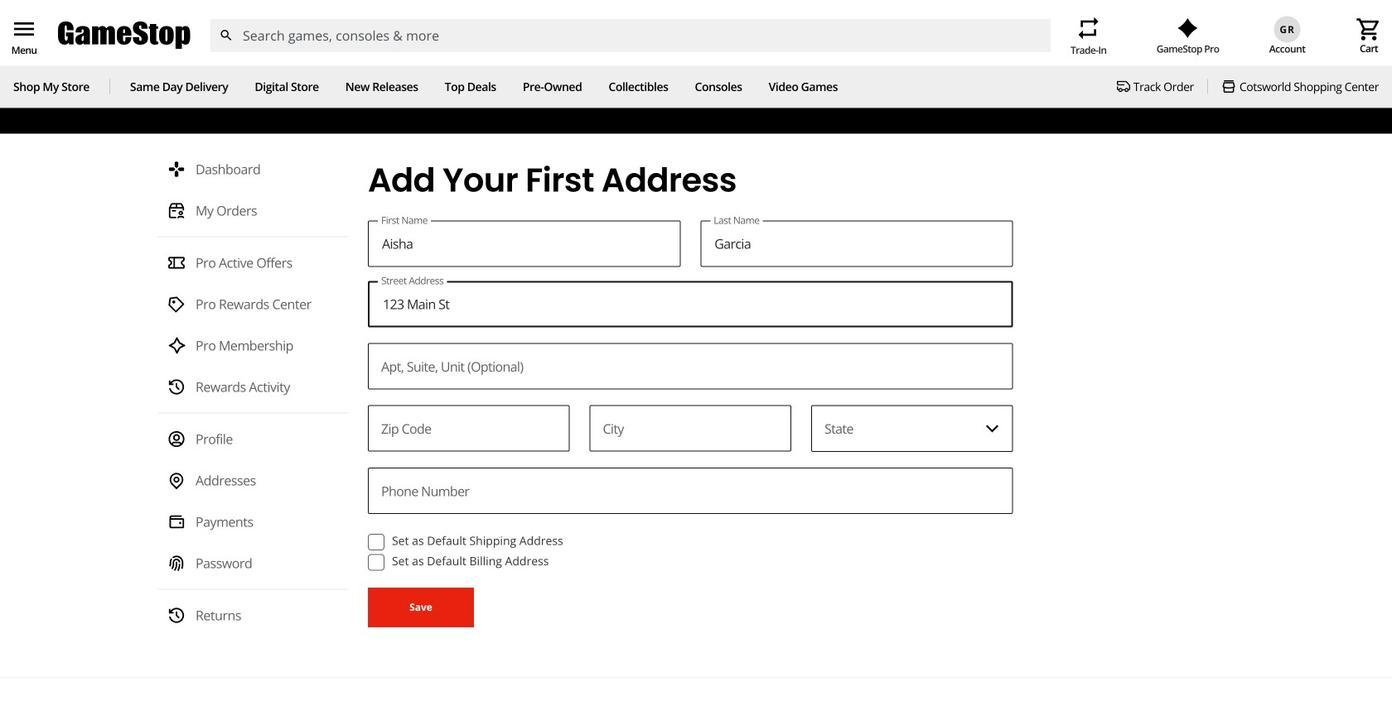 Task type: describe. For each thing, give the bounding box(es) containing it.
gamestop image
[[58, 20, 191, 51]]

pro membership icon image
[[167, 337, 186, 355]]

gamestop pro icon image
[[1178, 18, 1198, 38]]

dashboard icon image
[[167, 161, 186, 179]]

my orders icon image
[[167, 202, 186, 220]]

Search games, consoles & more search field
[[243, 19, 1021, 52]]

pro active offers icon image
[[167, 254, 186, 272]]



Task type: locate. For each thing, give the bounding box(es) containing it.
None text field
[[368, 221, 681, 267], [368, 281, 1013, 328], [368, 344, 1013, 390], [590, 406, 791, 452], [368, 468, 1013, 515], [368, 221, 681, 267], [368, 281, 1013, 328], [368, 344, 1013, 390], [590, 406, 791, 452], [368, 468, 1013, 515]]

None search field
[[210, 19, 1051, 52]]

rewards activity icon image
[[167, 378, 186, 397]]

returns icon image
[[167, 607, 186, 625]]

pro rewards center icon image
[[167, 296, 186, 314]]

addresses icon image
[[167, 472, 186, 490]]

profile icon image
[[167, 431, 186, 449]]

payments icon image
[[167, 514, 186, 532]]

None telephone field
[[368, 406, 570, 452]]

password icon image
[[167, 555, 186, 573]]

None text field
[[701, 221, 1013, 267]]



Task type: vqa. For each thing, say whether or not it's contained in the screenshot.
Product Width's Product
no



